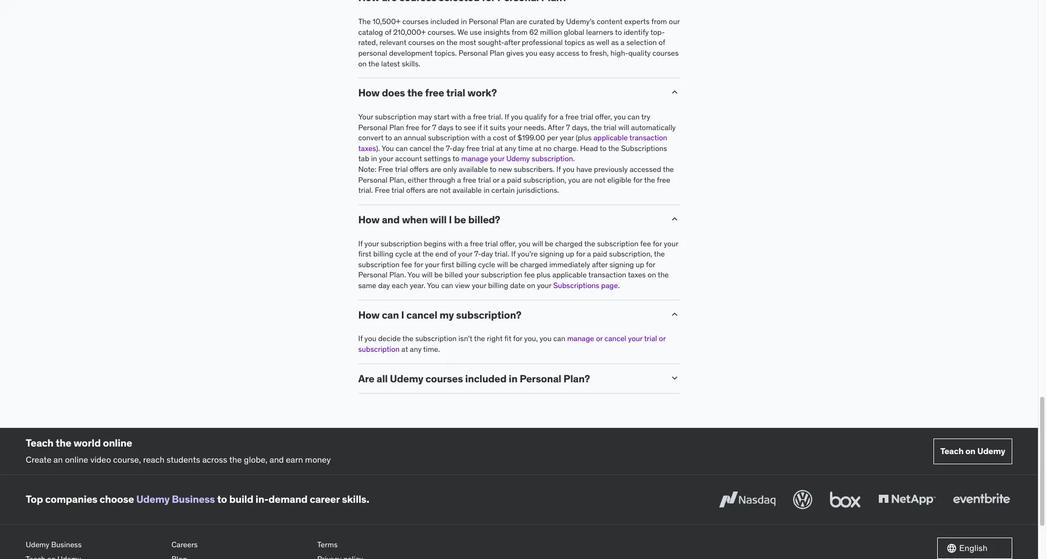 Task type: locate. For each thing, give the bounding box(es) containing it.
are all udemy courses included in personal plan?
[[358, 372, 590, 385]]

0 horizontal spatial 7
[[432, 123, 436, 132]]

only
[[443, 165, 457, 174]]

0 horizontal spatial after
[[504, 38, 520, 47]]

time
[[518, 144, 533, 153]]

after inside if your subscription begins with a free trial offer, you will be charged the subscription fee for your first billing cycle at the end of your 7-day trial. if you're signing up for a paid subscription, the subscription fee for your first billing cycle will be charged immediately after signing up for personal plan. you will be billed your subscription fee plus applicable transaction taxes on the same day each year. you can view your billing date on your
[[592, 260, 608, 269]]

0 vertical spatial any
[[505, 144, 516, 153]]

day left 'each'
[[378, 281, 390, 290]]

free down "accessed"
[[657, 175, 670, 185]]

transaction down the automatically on the right top
[[629, 133, 667, 143]]

1 how from the top
[[358, 86, 380, 99]]

the
[[446, 38, 458, 47], [368, 59, 379, 68], [407, 86, 423, 99], [591, 123, 602, 132], [433, 144, 444, 153], [608, 144, 619, 153], [663, 165, 674, 174], [644, 175, 655, 185], [584, 239, 595, 248], [422, 249, 433, 259], [654, 249, 665, 259], [658, 270, 669, 280], [402, 334, 413, 344], [474, 334, 485, 344], [56, 437, 71, 450], [229, 455, 242, 465]]

be
[[454, 213, 466, 226], [545, 239, 553, 248], [510, 260, 518, 269], [434, 270, 443, 280]]

7- up settings
[[446, 144, 453, 153]]

1 horizontal spatial fee
[[524, 270, 535, 280]]

1 horizontal spatial billing
[[456, 260, 476, 269]]

rated,
[[358, 38, 378, 47]]

0 horizontal spatial subscription,
[[523, 175, 566, 185]]

1 vertical spatial applicable
[[552, 270, 587, 280]]

first up billed
[[441, 260, 454, 269]]

small image
[[669, 309, 680, 320], [946, 543, 957, 554]]

with down if
[[471, 133, 485, 143]]

subscription up the page
[[597, 239, 639, 248]]

0 vertical spatial cancel
[[410, 144, 431, 153]]

2 vertical spatial cancel
[[605, 334, 626, 344]]

decide
[[378, 334, 401, 344]]

1 vertical spatial skills.
[[342, 493, 369, 506]]

0 vertical spatial paid
[[507, 175, 521, 185]]

0 vertical spatial udemy business link
[[136, 493, 215, 506]]

small image
[[669, 87, 680, 98], [669, 214, 680, 224], [669, 373, 680, 383]]

offer, down how and when will i be billed? dropdown button
[[500, 239, 517, 248]]

cancel for my
[[406, 308, 437, 321]]

included inside "the 10,500+ courses included in personal plan are curated by udemy's content experts from our catalog of 210,000+ courses. we use insights from 62 million global learners to identify top- rated, relevant courses on the most sought-after professional topics as well as a selection of personal development topics. personal plan gives you easy access to fresh, high-quality courses on the latest skills."
[[430, 17, 459, 26]]

at down cost
[[496, 144, 503, 153]]

from
[[651, 17, 667, 26], [512, 27, 528, 37]]

udemy for on
[[977, 446, 1005, 457]]

trial inside ). you can cancel the 7-day free trial at any time at no charge. head to the subscriptions tab in your account settings to
[[481, 144, 494, 153]]

0 horizontal spatial as
[[587, 38, 594, 47]]

at inside if your subscription begins with a free trial offer, you will be charged the subscription fee for your first billing cycle at the end of your 7-day trial. if you're signing up for a paid subscription, the subscription fee for your first billing cycle will be charged immediately after signing up for personal plan. you will be billed your subscription fee plus applicable transaction taxes on the same day each year. you can view your billing date on your
[[414, 249, 421, 259]]

content
[[597, 17, 623, 26]]

paid
[[507, 175, 521, 185], [593, 249, 607, 259]]

manage inside manage your udemy subscription . note: free trial offers are only available to new subscribers. if you have previously accessed the personal plan, either through a free trial or a paid subscription, you are not eligible for the free trial. free trial offers are not available in certain jurisdictions.
[[461, 154, 488, 164]]

day inside ). you can cancel the 7-day free trial at any time at no charge. head to the subscriptions tab in your account settings to
[[453, 144, 465, 153]]

in right tab
[[371, 154, 377, 164]]

to left build
[[217, 493, 227, 506]]

english button
[[937, 538, 1012, 559]]

of right the end
[[450, 249, 456, 259]]

can down billed
[[441, 281, 453, 290]]

free
[[378, 165, 393, 174], [375, 186, 390, 195]]

udemy right all
[[390, 372, 423, 385]]

1 vertical spatial day
[[481, 249, 493, 259]]

of
[[385, 27, 391, 37], [659, 38, 665, 47], [509, 133, 516, 143], [450, 249, 456, 259]]

experts
[[624, 17, 650, 26]]

transaction inside if your subscription begins with a free trial offer, you will be charged the subscription fee for your first billing cycle at the end of your 7-day trial. if you're signing up for a paid subscription, the subscription fee for your first billing cycle will be charged immediately after signing up for personal plan. you will be billed your subscription fee plus applicable transaction taxes on the same day each year. you can view your billing date on your
[[588, 270, 626, 280]]

offer, inside the 'your subscription may start with a free trial. if you qualify for a free trial offer, you can try personal plan free for 7 days to see if it suits your needs. after 7 days, the trial will automatically convert to an annual subscription with a cost of $199.00 per year (plus'
[[595, 112, 612, 122]]

eventbrite image
[[951, 488, 1012, 512]]

can inside ). you can cancel the 7-day free trial at any time at no charge. head to the subscriptions tab in your account settings to
[[396, 144, 408, 153]]

any up manage your udemy subscription link
[[505, 144, 516, 153]]

manage or cancel your trial or subscription
[[358, 334, 666, 354]]

start
[[434, 112, 449, 122]]

1 vertical spatial small image
[[669, 214, 680, 224]]

trial. up suits
[[488, 112, 503, 122]]

charge.
[[553, 144, 578, 153]]

a up high-
[[621, 38, 625, 47]]

trial. inside if your subscription begins with a free trial offer, you will be charged the subscription fee for your first billing cycle at the end of your 7-day trial. if you're signing up for a paid subscription, the subscription fee for your first billing cycle will be charged immediately after signing up for personal plan. you will be billed your subscription fee plus applicable transaction taxes on the same day each year. you can view your billing date on your
[[495, 249, 509, 259]]

teach the world online create an online video course, reach students across the globe, and earn money
[[26, 437, 331, 465]]

certain
[[491, 186, 515, 195]]

1 horizontal spatial an
[[394, 133, 402, 143]]

paid up the page
[[593, 249, 607, 259]]

0 vertical spatial 7-
[[446, 144, 453, 153]]

any left time.
[[410, 345, 422, 354]]

a up after
[[560, 112, 564, 122]]

cancel inside ). you can cancel the 7-day free trial at any time at no charge. head to the subscriptions tab in your account settings to
[[410, 144, 431, 153]]

1 vertical spatial charged
[[520, 260, 547, 269]]

1 horizontal spatial subscription,
[[609, 249, 652, 259]]

0 horizontal spatial small image
[[669, 309, 680, 320]]

0 vertical spatial transaction
[[629, 133, 667, 143]]

are down settings
[[431, 165, 441, 174]]

1 horizontal spatial paid
[[593, 249, 607, 259]]

0 horizontal spatial from
[[512, 27, 528, 37]]

0 vertical spatial up
[[566, 249, 574, 259]]

trial. inside the 'your subscription may start with a free trial. if you qualify for a free trial offer, you can try personal plan free for 7 days to see if it suits your needs. after 7 days, the trial will automatically convert to an annual subscription with a cost of $199.00 per year (plus'
[[488, 112, 503, 122]]

personal inside manage your udemy subscription . note: free trial offers are only available to new subscribers. if you have previously accessed the personal plan, either through a free trial or a paid subscription, you are not eligible for the free trial. free trial offers are not available in certain jurisdictions.
[[358, 175, 388, 185]]

1 vertical spatial .
[[618, 281, 620, 290]]

1 vertical spatial 7-
[[474, 249, 481, 259]]

1 horizontal spatial 7-
[[474, 249, 481, 259]]

0 vertical spatial how
[[358, 86, 380, 99]]

students
[[167, 455, 200, 465]]

if down charge.
[[556, 165, 561, 174]]

new
[[498, 165, 512, 174]]

subscription up time.
[[415, 334, 457, 344]]

0 vertical spatial available
[[459, 165, 488, 174]]

udemy business link down choose
[[26, 538, 163, 553]]

how for how and when will i be billed?
[[358, 213, 380, 226]]

for inside manage your udemy subscription . note: free trial offers are only available to new subscribers. if you have previously accessed the personal plan, either through a free trial or a paid subscription, you are not eligible for the free trial. free trial offers are not available in certain jurisdictions.
[[633, 175, 642, 185]]

taxes inside if your subscription begins with a free trial offer, you will be charged the subscription fee for your first billing cycle at the end of your 7-day trial. if you're signing up for a paid subscription, the subscription fee for your first billing cycle will be charged immediately after signing up for personal plan. you will be billed your subscription fee plus applicable transaction taxes on the same day each year. you can view your billing date on your
[[628, 270, 646, 280]]

jurisdictions.
[[517, 186, 559, 195]]

with for work?
[[451, 112, 465, 122]]

billing up plan.
[[373, 249, 393, 259]]

each
[[392, 281, 408, 290]]

1 vertical spatial from
[[512, 27, 528, 37]]

2 horizontal spatial day
[[481, 249, 493, 259]]

note:
[[358, 165, 376, 174]]

0 horizontal spatial transaction
[[588, 270, 626, 280]]

free down the billed?
[[470, 239, 483, 248]]

with right begins on the left of page
[[448, 239, 462, 248]]

charged down you're
[[520, 260, 547, 269]]

you inside ). you can cancel the 7-day free trial at any time at no charge. head to the subscriptions tab in your account settings to
[[381, 144, 394, 153]]

through
[[429, 175, 455, 185]]

subscriptions
[[621, 144, 667, 153], [553, 281, 599, 290]]

subscription inside manage your udemy subscription . note: free trial offers are only available to new subscribers. if you have previously accessed the personal plan, either through a free trial or a paid subscription, you are not eligible for the free trial. free trial offers are not available in certain jurisdictions.
[[532, 154, 573, 164]]

0 vertical spatial charged
[[555, 239, 583, 248]]

0 vertical spatial cycle
[[395, 249, 412, 259]]

you down professional
[[526, 48, 538, 58]]

0 horizontal spatial and
[[270, 455, 284, 465]]

courses down time.
[[425, 372, 463, 385]]

. inside manage your udemy subscription . note: free trial offers are only available to new subscribers. if you have previously accessed the personal plan, either through a free trial or a paid subscription, you are not eligible for the free trial. free trial offers are not available in certain jurisdictions.
[[573, 154, 575, 164]]

0 vertical spatial first
[[358, 249, 371, 259]]

subscriptions up "accessed"
[[621, 144, 667, 153]]

can left try
[[628, 112, 640, 122]]

1 vertical spatial an
[[54, 455, 63, 465]]

identify
[[624, 27, 649, 37]]

head
[[580, 144, 598, 153]]

small image for are all udemy courses included in personal plan?
[[669, 373, 680, 383]]

you up year.
[[407, 270, 420, 280]]

0 horizontal spatial .
[[573, 154, 575, 164]]

professional
[[522, 38, 563, 47]]

transaction up the page
[[588, 270, 626, 280]]

manage down if
[[461, 154, 488, 164]]

eligible
[[607, 175, 631, 185]]

in inside manage your udemy subscription . note: free trial offers are only available to new subscribers. if you have previously accessed the personal plan, either through a free trial or a paid subscription, you are not eligible for the free trial. free trial offers are not available in certain jurisdictions.
[[484, 186, 490, 195]]

your inside manage your udemy subscription . note: free trial offers are only available to new subscribers. if you have previously accessed the personal plan, either through a free trial or a paid subscription, you are not eligible for the free trial. free trial offers are not available in certain jurisdictions.
[[490, 154, 504, 164]]

business down students
[[172, 493, 215, 506]]

you,
[[524, 334, 538, 344]]

free up days,
[[565, 112, 579, 122]]

catalog
[[358, 27, 383, 37]]

if inside manage your udemy subscription . note: free trial offers are only available to new subscribers. if you have previously accessed the personal plan, either through a free trial or a paid subscription, you are not eligible for the free trial. free trial offers are not available in certain jurisdictions.
[[556, 165, 561, 174]]

1 vertical spatial business
[[51, 540, 82, 550]]

paid inside if your subscription begins with a free trial offer, you will be charged the subscription fee for your first billing cycle at the end of your 7-day trial. if you're signing up for a paid subscription, the subscription fee for your first billing cycle will be charged immediately after signing up for personal plan. you will be billed your subscription fee plus applicable transaction taxes on the same day each year. you can view your billing date on your
[[593, 249, 607, 259]]

1 vertical spatial online
[[65, 455, 88, 465]]

udemy down time
[[506, 154, 530, 164]]

an right create
[[54, 455, 63, 465]]

0 horizontal spatial i
[[401, 308, 404, 321]]

1 horizontal spatial transaction
[[629, 133, 667, 143]]

careers link
[[171, 538, 309, 553]]

1 vertical spatial manage
[[567, 334, 594, 344]]

with for be
[[448, 239, 462, 248]]

0 vertical spatial business
[[172, 493, 215, 506]]

offer,
[[595, 112, 612, 122], [500, 239, 517, 248]]

if up suits
[[505, 112, 509, 122]]

0 vertical spatial small image
[[669, 87, 680, 98]]

0 horizontal spatial online
[[65, 455, 88, 465]]

day up only
[[453, 144, 465, 153]]

needs.
[[524, 123, 546, 132]]

courses up 210,000+
[[402, 17, 429, 26]]

right
[[487, 334, 503, 344]]

applicable inside if your subscription begins with a free trial offer, you will be charged the subscription fee for your first billing cycle at the end of your 7-day trial. if you're signing up for a paid subscription, the subscription fee for your first billing cycle will be charged immediately after signing up for personal plan. you will be billed your subscription fee plus applicable transaction taxes on the same day each year. you can view your billing date on your
[[552, 270, 587, 280]]

subscription, inside if your subscription begins with a free trial offer, you will be charged the subscription fee for your first billing cycle at the end of your 7-day trial. if you're signing up for a paid subscription, the subscription fee for your first billing cycle will be charged immediately after signing up for personal plan. you will be billed your subscription fee plus applicable transaction taxes on the same day each year. you can view your billing date on your
[[609, 249, 652, 259]]

in inside "the 10,500+ courses included in personal plan are curated by udemy's content experts from our catalog of 210,000+ courses. we use insights from 62 million global learners to identify top- rated, relevant courses on the most sought-after professional topics as well as a selection of personal development topics. personal plan gives you easy access to fresh, high-quality courses on the latest skills."
[[461, 17, 467, 26]]

1 vertical spatial up
[[636, 260, 644, 269]]

transaction
[[629, 133, 667, 143], [588, 270, 626, 280]]

all
[[377, 372, 388, 385]]

time.
[[423, 345, 440, 354]]

personal
[[358, 48, 387, 58]]

as
[[587, 38, 594, 47], [611, 38, 619, 47]]

1 horizontal spatial any
[[505, 144, 516, 153]]

can inside the 'your subscription may start with a free trial. if you qualify for a free trial offer, you can try personal plan free for 7 days to see if it suits your needs. after 7 days, the trial will automatically convert to an annual subscription with a cost of $199.00 per year (plus'
[[628, 112, 640, 122]]

after inside "the 10,500+ courses included in personal plan are curated by udemy's content experts from our catalog of 210,000+ courses. we use insights from 62 million global learners to identify top- rated, relevant courses on the most sought-after professional topics as well as a selection of personal development topics. personal plan gives you easy access to fresh, high-quality courses on the latest skills."
[[504, 38, 520, 47]]

trial inside if your subscription begins with a free trial offer, you will be charged the subscription fee for your first billing cycle at the end of your 7-day trial. if you're signing up for a paid subscription, the subscription fee for your first billing cycle will be charged immediately after signing up for personal plan. you will be billed your subscription fee plus applicable transaction taxes on the same day each year. you can view your billing date on your
[[485, 239, 498, 248]]

subscription inside manage or cancel your trial or subscription
[[358, 345, 400, 354]]

in up we
[[461, 17, 467, 26]]

0 horizontal spatial manage
[[461, 154, 488, 164]]

offers up either at left top
[[410, 165, 429, 174]]

signing
[[540, 249, 564, 259], [610, 260, 634, 269]]

can up decide
[[382, 308, 399, 321]]

you right year.
[[427, 281, 439, 290]]

included down right
[[465, 372, 507, 385]]

teach inside teach the world online create an online video course, reach students across the globe, and earn money
[[26, 437, 53, 450]]

billed?
[[468, 213, 500, 226]]

0 horizontal spatial not
[[440, 186, 451, 195]]

1 vertical spatial subscriptions
[[553, 281, 599, 290]]

how
[[358, 86, 380, 99], [358, 213, 380, 226], [358, 308, 380, 321]]

(plus
[[576, 133, 592, 143]]

are inside "the 10,500+ courses included in personal plan are curated by udemy's content experts from our catalog of 210,000+ courses. we use insights from 62 million global learners to identify top- rated, relevant courses on the most sought-after professional topics as well as a selection of personal development topics. personal plan gives you easy access to fresh, high-quality courses on the latest skills."
[[516, 17, 527, 26]]

you inside "the 10,500+ courses included in personal plan are curated by udemy's content experts from our catalog of 210,000+ courses. we use insights from 62 million global learners to identify top- rated, relevant courses on the most sought-after professional topics as well as a selection of personal development topics. personal plan gives you easy access to fresh, high-quality courses on the latest skills."
[[526, 48, 538, 58]]

subscription,
[[523, 175, 566, 185], [609, 249, 652, 259]]

we
[[457, 27, 468, 37]]

1 vertical spatial how
[[358, 213, 380, 226]]

and inside teach the world online create an online video course, reach students across the globe, and earn money
[[270, 455, 284, 465]]

billing left date
[[488, 281, 508, 290]]

1 vertical spatial taxes
[[628, 270, 646, 280]]

how can i cancel my subscription?
[[358, 308, 521, 321]]

0 horizontal spatial billing
[[373, 249, 393, 259]]

personal inside if your subscription begins with a free trial offer, you will be charged the subscription fee for your first billing cycle at the end of your 7-day trial. if you're signing up for a paid subscription, the subscription fee for your first billing cycle will be charged immediately after signing up for personal plan. you will be billed your subscription fee plus applicable transaction taxes on the same day each year. you can view your billing date on your
[[358, 270, 388, 280]]

and left earn
[[270, 455, 284, 465]]

not down previously
[[594, 175, 605, 185]]

in inside ). you can cancel the 7-day free trial at any time at no charge. head to the subscriptions tab in your account settings to
[[371, 154, 377, 164]]

i down 'each'
[[401, 308, 404, 321]]

signing up immediately
[[540, 249, 564, 259]]

manage inside manage or cancel your trial or subscription
[[567, 334, 594, 344]]

0 vertical spatial an
[[394, 133, 402, 143]]

1 horizontal spatial applicable
[[593, 133, 628, 143]]

as up high-
[[611, 38, 619, 47]]

plan,
[[389, 175, 406, 185]]

2 vertical spatial you
[[427, 281, 439, 290]]

1 horizontal spatial offer,
[[595, 112, 612, 122]]

2 vertical spatial with
[[448, 239, 462, 248]]

with inside if your subscription begins with a free trial offer, you will be charged the subscription fee for your first billing cycle at the end of your 7-day trial. if you're signing up for a paid subscription, the subscription fee for your first billing cycle will be charged immediately after signing up for personal plan. you will be billed your subscription fee plus applicable transaction taxes on the same day each year. you can view your billing date on your
[[448, 239, 462, 248]]

subscription, inside manage your udemy subscription . note: free trial offers are only available to new subscribers. if you have previously accessed the personal plan, either through a free trial or a paid subscription, you are not eligible for the free trial. free trial offers are not available in certain jurisdictions.
[[523, 175, 566, 185]]

taxes inside applicable transaction taxes
[[358, 144, 376, 153]]

cancel left my
[[406, 308, 437, 321]]

courses
[[402, 17, 429, 26], [408, 38, 435, 47], [652, 48, 679, 58], [425, 372, 463, 385]]

to
[[615, 27, 622, 37], [581, 48, 588, 58], [455, 123, 462, 132], [385, 133, 392, 143], [600, 144, 607, 153], [453, 154, 459, 164], [490, 165, 496, 174], [217, 493, 227, 506]]

1 horizontal spatial up
[[636, 260, 644, 269]]

day
[[453, 144, 465, 153], [481, 249, 493, 259], [378, 281, 390, 290]]

year
[[560, 133, 574, 143]]

0 vertical spatial manage
[[461, 154, 488, 164]]

3 how from the top
[[358, 308, 380, 321]]

to right convert
[[385, 133, 392, 143]]

well
[[596, 38, 609, 47]]

terms
[[317, 540, 338, 550]]

1 vertical spatial and
[[270, 455, 284, 465]]

to down the content
[[615, 27, 622, 37]]

applicable up head
[[593, 133, 628, 143]]

plan inside the 'your subscription may start with a free trial. if you qualify for a free trial offer, you can try personal plan free for 7 days to see if it suits your needs. after 7 days, the trial will automatically convert to an annual subscription with a cost of $199.00 per year (plus'
[[389, 123, 404, 132]]

available down only
[[453, 186, 482, 195]]

0 horizontal spatial or
[[493, 175, 499, 185]]

1 vertical spatial subscription,
[[609, 249, 652, 259]]

cancel inside manage or cancel your trial or subscription
[[605, 334, 626, 344]]

7- inside ). you can cancel the 7-day free trial at any time at no charge. head to the subscriptions tab in your account settings to
[[446, 144, 453, 153]]

volkswagen image
[[791, 488, 815, 512]]

no
[[543, 144, 552, 153]]

subscription down 'when'
[[381, 239, 422, 248]]

you
[[526, 48, 538, 58], [511, 112, 523, 122], [614, 112, 626, 122], [563, 165, 575, 174], [568, 175, 580, 185], [518, 239, 530, 248], [364, 334, 376, 344], [540, 334, 552, 344]]

0 horizontal spatial offer,
[[500, 239, 517, 248]]

how up 'your'
[[358, 86, 380, 99]]

how down same on the bottom
[[358, 308, 380, 321]]

1 vertical spatial included
[[465, 372, 507, 385]]

you up you're
[[518, 239, 530, 248]]

offers
[[410, 165, 429, 174], [406, 186, 425, 195]]

can up account at the left of the page
[[396, 144, 408, 153]]

my
[[440, 308, 454, 321]]

a
[[621, 38, 625, 47], [467, 112, 471, 122], [560, 112, 564, 122], [487, 133, 491, 143], [457, 175, 461, 185], [501, 175, 505, 185], [464, 239, 468, 248], [587, 249, 591, 259]]

0 horizontal spatial first
[[358, 249, 371, 259]]

at left the end
[[414, 249, 421, 259]]

and
[[382, 213, 400, 226], [270, 455, 284, 465]]

manage for your
[[461, 154, 488, 164]]

3 small image from the top
[[669, 373, 680, 383]]

2 vertical spatial day
[[378, 281, 390, 290]]

if your subscription begins with a free trial offer, you will be charged the subscription fee for your first billing cycle at the end of your 7-day trial. if you're signing up for a paid subscription, the subscription fee for your first billing cycle will be charged immediately after signing up for personal plan. you will be billed your subscription fee plus applicable transaction taxes on the same day each year. you can view your billing date on your
[[358, 239, 678, 290]]

1 vertical spatial after
[[592, 260, 608, 269]]

latest
[[381, 59, 400, 68]]

small image for how does the free trial work?
[[669, 87, 680, 98]]

if inside the 'your subscription may start with a free trial. if you qualify for a free trial offer, you can try personal plan free for 7 days to see if it suits your needs. after 7 days, the trial will automatically convert to an annual subscription with a cost of $199.00 per year (plus'
[[505, 112, 509, 122]]

available right only
[[459, 165, 488, 174]]

skills. inside "the 10,500+ courses included in personal plan are curated by udemy's content experts from our catalog of 210,000+ courses. we use insights from 62 million global learners to identify top- rated, relevant courses on the most sought-after professional topics as well as a selection of personal development topics. personal plan gives you easy access to fresh, high-quality courses on the latest skills."
[[402, 59, 420, 68]]

1 horizontal spatial 7
[[566, 123, 570, 132]]

in left 'certain'
[[484, 186, 490, 195]]

1 vertical spatial billing
[[456, 260, 476, 269]]

plus
[[537, 270, 551, 280]]

1 7 from the left
[[432, 123, 436, 132]]

2 horizontal spatial billing
[[488, 281, 508, 290]]

you right 'you,'
[[540, 334, 552, 344]]

can inside if your subscription begins with a free trial offer, you will be charged the subscription fee for your first billing cycle at the end of your 7-day trial. if you're signing up for a paid subscription, the subscription fee for your first billing cycle will be charged immediately after signing up for personal plan. you will be billed your subscription fee plus applicable transaction taxes on the same day each year. you can view your billing date on your
[[441, 281, 453, 290]]

trial. left you're
[[495, 249, 509, 259]]

0 horizontal spatial teach
[[26, 437, 53, 450]]

2 small image from the top
[[669, 214, 680, 224]]

1 horizontal spatial i
[[449, 213, 452, 226]]

applicable inside applicable transaction taxes
[[593, 133, 628, 143]]

free right through
[[463, 175, 476, 185]]

choose
[[100, 493, 134, 506]]

udemy inside manage your udemy subscription . note: free trial offers are only available to new subscribers. if you have previously accessed the personal plan, either through a free trial or a paid subscription, you are not eligible for the free trial. free trial offers are not available in certain jurisdictions.
[[506, 154, 530, 164]]

1 small image from the top
[[669, 87, 680, 98]]

be left billed
[[434, 270, 443, 280]]

an
[[394, 133, 402, 143], [54, 455, 63, 465]]

1 vertical spatial transaction
[[588, 270, 626, 280]]

2 how from the top
[[358, 213, 380, 226]]

free down plan, on the left top
[[375, 186, 390, 195]]

and left 'when'
[[382, 213, 400, 226]]

or inside manage your udemy subscription . note: free trial offers are only available to new subscribers. if you have previously accessed the personal plan, either through a free trial or a paid subscription, you are not eligible for the free trial. free trial offers are not available in certain jurisdictions.
[[493, 175, 499, 185]]

online up course,
[[103, 437, 132, 450]]

cancel down annual
[[410, 144, 431, 153]]

signing up the page
[[610, 260, 634, 269]]

0 horizontal spatial any
[[410, 345, 422, 354]]

1 vertical spatial first
[[441, 260, 454, 269]]

nasdaq image
[[717, 488, 778, 512]]

year.
[[410, 281, 425, 290]]

1 vertical spatial paid
[[593, 249, 607, 259]]

cancel for the
[[410, 144, 431, 153]]

0 horizontal spatial up
[[566, 249, 574, 259]]

by
[[556, 17, 564, 26]]

how and when will i be billed?
[[358, 213, 500, 226]]

i
[[449, 213, 452, 226], [401, 308, 404, 321]]

1 vertical spatial with
[[471, 133, 485, 143]]

0 horizontal spatial included
[[430, 17, 459, 26]]

at
[[496, 144, 503, 153], [535, 144, 541, 153], [414, 249, 421, 259], [401, 345, 408, 354]]

1 horizontal spatial charged
[[555, 239, 583, 248]]

offer, inside if your subscription begins with a free trial offer, you will be charged the subscription fee for your first billing cycle at the end of your 7-day trial. if you're signing up for a paid subscription, the subscription fee for your first billing cycle will be charged immediately after signing up for personal plan. you will be billed your subscription fee plus applicable transaction taxes on the same day each year. you can view your billing date on your
[[500, 239, 517, 248]]

first up same on the bottom
[[358, 249, 371, 259]]

0 vertical spatial offers
[[410, 165, 429, 174]]

how left 'when'
[[358, 213, 380, 226]]

subscription, up the page
[[609, 249, 652, 259]]

0 vertical spatial applicable
[[593, 133, 628, 143]]

personal up same on the bottom
[[358, 270, 388, 280]]

any
[[505, 144, 516, 153], [410, 345, 422, 354]]

subscription, up jurisdictions.
[[523, 175, 566, 185]]

in
[[461, 17, 467, 26], [371, 154, 377, 164], [484, 186, 490, 195], [509, 372, 518, 385]]

1 horizontal spatial business
[[172, 493, 215, 506]]

0 horizontal spatial fee
[[401, 260, 412, 269]]

netapp image
[[876, 488, 938, 512]]

2 vertical spatial fee
[[524, 270, 535, 280]]

10,500+
[[373, 17, 401, 26]]

1 vertical spatial signing
[[610, 260, 634, 269]]

box image
[[827, 488, 863, 512]]



Task type: describe. For each thing, give the bounding box(es) containing it.
0 horizontal spatial signing
[[540, 249, 564, 259]]

0 vertical spatial billing
[[373, 249, 393, 259]]

trial inside manage or cancel your trial or subscription
[[644, 334, 657, 344]]

build
[[229, 493, 253, 506]]

1 horizontal spatial signing
[[610, 260, 634, 269]]

how for how can i cancel my subscription?
[[358, 308, 380, 321]]

qualify
[[525, 112, 547, 122]]

your inside the 'your subscription may start with a free trial. if you qualify for a free trial offer, you can try personal plan free for 7 days to see if it suits your needs. after 7 days, the trial will automatically convert to an annual subscription with a cost of $199.00 per year (plus'
[[508, 123, 522, 132]]

top companies choose udemy business to build in-demand career skills.
[[26, 493, 369, 506]]

subscription up date
[[481, 270, 522, 280]]

the 10,500+ courses included in personal plan are curated by udemy's content experts from our catalog of 210,000+ courses. we use insights from 62 million global learners to identify top- rated, relevant courses on the most sought-after professional topics as well as a selection of personal development topics. personal plan gives you easy access to fresh, high-quality courses on the latest skills.
[[358, 17, 680, 68]]

access
[[556, 48, 579, 58]]

free up if
[[473, 112, 486, 122]]

1 vertical spatial plan
[[490, 48, 504, 58]]

be down you're
[[510, 260, 518, 269]]

62
[[529, 27, 538, 37]]

2 as from the left
[[611, 38, 619, 47]]

teach on udemy link
[[933, 439, 1012, 465]]

). you can cancel the 7-day free trial at any time at no charge. head to the subscriptions tab in your account settings to
[[358, 144, 667, 164]]

if left you're
[[511, 249, 516, 259]]

manage or cancel your trial or subscription link
[[358, 334, 666, 354]]

of inside the 'your subscription may start with a free trial. if you qualify for a free trial offer, you can try personal plan free for 7 days to see if it suits your needs. after 7 days, the trial will automatically convert to an annual subscription with a cost of $199.00 per year (plus'
[[509, 133, 516, 143]]

transaction inside applicable transaction taxes
[[629, 133, 667, 143]]

manage for or
[[567, 334, 594, 344]]

plan?
[[564, 372, 590, 385]]

a up 'certain'
[[501, 175, 505, 185]]

quality
[[628, 48, 651, 58]]

$199.00
[[517, 133, 545, 143]]

see
[[464, 123, 476, 132]]

previously
[[594, 165, 628, 174]]

free up start at the top left of the page
[[425, 86, 444, 99]]

days
[[438, 123, 454, 132]]

of inside if your subscription begins with a free trial offer, you will be charged the subscription fee for your first billing cycle at the end of your 7-day trial. if you're signing up for a paid subscription, the subscription fee for your first billing cycle will be charged immediately after signing up for personal plan. you will be billed your subscription fee plus applicable transaction taxes on the same day each year. you can view your billing date on your
[[450, 249, 456, 259]]

use
[[470, 27, 482, 37]]

1 vertical spatial cycle
[[478, 260, 495, 269]]

210,000+
[[393, 27, 426, 37]]

free inside if your subscription begins with a free trial offer, you will be charged the subscription fee for your first billing cycle at the end of your 7-day trial. if you're signing up for a paid subscription, the subscription fee for your first billing cycle will be charged immediately after signing up for personal plan. you will be billed your subscription fee plus applicable transaction taxes on the same day each year. you can view your billing date on your
[[470, 239, 483, 248]]

a right begins on the left of page
[[464, 239, 468, 248]]

an inside the 'your subscription may start with a free trial. if you qualify for a free trial offer, you can try personal plan free for 7 days to see if it suits your needs. after 7 days, the trial will automatically convert to an annual subscription with a cost of $199.00 per year (plus'
[[394, 133, 402, 143]]

small image inside english button
[[946, 543, 957, 554]]

your
[[358, 112, 373, 122]]

1 horizontal spatial from
[[651, 17, 667, 26]]

a inside "the 10,500+ courses included in personal plan are curated by udemy's content experts from our catalog of 210,000+ courses. we use insights from 62 million global learners to identify top- rated, relevant courses on the most sought-after professional topics as well as a selection of personal development topics. personal plan gives you easy access to fresh, high-quality courses on the latest skills."
[[621, 38, 625, 47]]

a up the see on the left
[[467, 112, 471, 122]]

0 vertical spatial free
[[378, 165, 393, 174]]

teach for the
[[26, 437, 53, 450]]

manage your udemy subscription link
[[461, 154, 573, 164]]

you left decide
[[364, 334, 376, 344]]

the inside the 'your subscription may start with a free trial. if you qualify for a free trial offer, you can try personal plan free for 7 days to see if it suits your needs. after 7 days, the trial will automatically convert to an annual subscription with a cost of $199.00 per year (plus'
[[591, 123, 602, 132]]

your subscription may start with a free trial. if you qualify for a free trial offer, you can try personal plan free for 7 days to see if it suits your needs. after 7 days, the trial will automatically convert to an annual subscription with a cost of $199.00 per year (plus
[[358, 112, 676, 143]]

how for how does the free trial work?
[[358, 86, 380, 99]]

your inside ). you can cancel the 7-day free trial at any time at no charge. head to the subscriptions tab in your account settings to
[[379, 154, 393, 164]]

selection
[[626, 38, 657, 47]]

how does the free trial work? button
[[358, 86, 661, 99]]

0 horizontal spatial cycle
[[395, 249, 412, 259]]

you left try
[[614, 112, 626, 122]]

of down 10,500+
[[385, 27, 391, 37]]

free up annual
[[406, 123, 419, 132]]

0 vertical spatial i
[[449, 213, 452, 226]]

courses down top-
[[652, 48, 679, 58]]

english
[[959, 543, 988, 554]]

earn
[[286, 455, 303, 465]]

money
[[305, 455, 331, 465]]

personal left plan?
[[520, 372, 561, 385]]

subscribers.
[[514, 165, 555, 174]]

page
[[601, 281, 618, 290]]

begins
[[424, 239, 446, 248]]

when
[[402, 213, 428, 226]]

udemy down the top
[[26, 540, 49, 550]]

are
[[358, 372, 374, 385]]

how and when will i be billed? button
[[358, 213, 661, 226]]

demand
[[268, 493, 308, 506]]

free inside ). you can cancel the 7-day free trial at any time at no charge. head to the subscriptions tab in your account settings to
[[466, 144, 480, 153]]

any inside ). you can cancel the 7-day free trial at any time at no charge. head to the subscriptions tab in your account settings to
[[505, 144, 516, 153]]

if
[[478, 123, 482, 132]]

top
[[26, 493, 43, 506]]

development
[[389, 48, 433, 58]]

insights
[[484, 27, 510, 37]]

1 as from the left
[[587, 38, 594, 47]]

in down manage or cancel your trial or subscription
[[509, 372, 518, 385]]

suits
[[490, 123, 506, 132]]

0 vertical spatial not
[[594, 175, 605, 185]]

course,
[[113, 455, 141, 465]]

are all udemy courses included in personal plan? button
[[358, 372, 661, 385]]

does
[[382, 86, 405, 99]]

paid inside manage your udemy subscription . note: free trial offers are only available to new subscribers. if you have previously accessed the personal plan, either through a free trial or a paid subscription, you are not eligible for the free trial. free trial offers are not available in certain jurisdictions.
[[507, 175, 521, 185]]

sought-
[[478, 38, 504, 47]]

of down top-
[[659, 38, 665, 47]]

fit
[[504, 334, 511, 344]]

2 vertical spatial billing
[[488, 281, 508, 290]]

video
[[90, 455, 111, 465]]

be up immediately
[[545, 239, 553, 248]]

be left the billed?
[[454, 213, 466, 226]]

have
[[576, 165, 592, 174]]

subscription down does
[[375, 112, 416, 122]]

0 vertical spatial small image
[[669, 309, 680, 320]]

globe,
[[244, 455, 267, 465]]

most
[[459, 38, 476, 47]]

subscriptions page link
[[553, 281, 618, 290]]

udemy for all
[[390, 372, 423, 385]]

0 horizontal spatial charged
[[520, 260, 547, 269]]

high-
[[611, 48, 628, 58]]

at left the no
[[535, 144, 541, 153]]

to left the see on the left
[[455, 123, 462, 132]]

applicable transaction taxes link
[[358, 133, 667, 153]]

end
[[435, 249, 448, 259]]

settings
[[424, 154, 451, 164]]

across
[[202, 455, 227, 465]]

personal down most at left top
[[459, 48, 488, 58]]

teach on udemy
[[940, 446, 1005, 457]]

how does the free trial work?
[[358, 86, 497, 99]]

are down through
[[427, 186, 438, 195]]

udemy for your
[[506, 154, 530, 164]]

reach
[[143, 455, 164, 465]]

our
[[669, 17, 680, 26]]

1 horizontal spatial or
[[596, 334, 603, 344]]

small image for how and when will i be billed?
[[669, 214, 680, 224]]

view
[[455, 281, 470, 290]]

personal inside the 'your subscription may start with a free trial. if you qualify for a free trial offer, you can try personal plan free for 7 days to see if it suits your needs. after 7 days, the trial will automatically convert to an annual subscription with a cost of $199.00 per year (plus'
[[358, 123, 388, 132]]

to inside manage your udemy subscription . note: free trial offers are only available to new subscribers. if you have previously accessed the personal plan, either through a free trial or a paid subscription, you are not eligible for the free trial. free trial offers are not available in certain jurisdictions.
[[490, 165, 496, 174]]

0 vertical spatial fee
[[640, 239, 651, 248]]

cost
[[493, 133, 507, 143]]

your inside manage or cancel your trial or subscription
[[628, 334, 643, 344]]

per
[[547, 133, 558, 143]]

2 horizontal spatial or
[[659, 334, 666, 344]]

1 vertical spatial offers
[[406, 186, 425, 195]]

to up only
[[453, 154, 459, 164]]

you down have
[[568, 175, 580, 185]]

career
[[310, 493, 340, 506]]

you inside if your subscription begins with a free trial offer, you will be charged the subscription fee for your first billing cycle at the end of your 7-day trial. if you're signing up for a paid subscription, the subscription fee for your first billing cycle will be charged immediately after signing up for personal plan. you will be billed your subscription fee plus applicable transaction taxes on the same day each year. you can view your billing date on your
[[518, 239, 530, 248]]

the
[[358, 17, 371, 26]]

1 vertical spatial available
[[453, 186, 482, 195]]

to right head
[[600, 144, 607, 153]]

to down topics
[[581, 48, 588, 58]]

gives
[[506, 48, 524, 58]]

accessed
[[630, 165, 661, 174]]

topics.
[[434, 48, 457, 58]]

courses.
[[428, 27, 456, 37]]

will inside the 'your subscription may start with a free trial. if you qualify for a free trial offer, you can try personal plan free for 7 days to see if it suits your needs. after 7 days, the trial will automatically convert to an annual subscription with a cost of $199.00 per year (plus'
[[618, 123, 629, 132]]

1 horizontal spatial included
[[465, 372, 507, 385]]

a up immediately
[[587, 249, 591, 259]]

you left qualify
[[511, 112, 523, 122]]

1 vertical spatial not
[[440, 186, 451, 195]]

are down have
[[582, 175, 593, 185]]

subscriptions inside ). you can cancel the 7-day free trial at any time at no charge. head to the subscriptions tab in your account settings to
[[621, 144, 667, 153]]

udemy's
[[566, 17, 595, 26]]

1 vertical spatial free
[[375, 186, 390, 195]]

personal up use
[[469, 17, 498, 26]]

a right through
[[457, 175, 461, 185]]

0 vertical spatial online
[[103, 437, 132, 450]]

you left have
[[563, 165, 575, 174]]

0 vertical spatial and
[[382, 213, 400, 226]]

days,
[[572, 123, 589, 132]]

immediately
[[549, 260, 590, 269]]

1 horizontal spatial you
[[407, 270, 420, 280]]

date
[[510, 281, 525, 290]]

if up same on the bottom
[[358, 239, 363, 248]]

may
[[418, 112, 432, 122]]

1 horizontal spatial .
[[618, 281, 620, 290]]

a left cost
[[487, 133, 491, 143]]

courses up the "development"
[[408, 38, 435, 47]]

annual
[[404, 133, 426, 143]]

7- inside if your subscription begins with a free trial offer, you will be charged the subscription fee for your first billing cycle at the end of your 7-day trial. if you're signing up for a paid subscription, the subscription fee for your first billing cycle will be charged immediately after signing up for personal plan. you will be billed your subscription fee plus applicable transaction taxes on the same day each year. you can view your billing date on your
[[474, 249, 481, 259]]

how can i cancel my subscription? button
[[358, 308, 661, 321]]

subscription up plan.
[[358, 260, 400, 269]]

0 vertical spatial plan
[[500, 17, 515, 26]]

can right 'you,'
[[553, 334, 565, 344]]

0 horizontal spatial business
[[51, 540, 82, 550]]

at left time.
[[401, 345, 408, 354]]

terms link
[[317, 538, 454, 553]]

account
[[395, 154, 422, 164]]

automatically
[[631, 123, 676, 132]]

same
[[358, 281, 376, 290]]

1 vertical spatial udemy business link
[[26, 538, 163, 553]]

trial. inside manage your udemy subscription . note: free trial offers are only available to new subscribers. if you have previously accessed the personal plan, either through a free trial or a paid subscription, you are not eligible for the free trial. free trial offers are not available in certain jurisdictions.
[[358, 186, 373, 195]]

udemy business
[[26, 540, 82, 550]]

2 horizontal spatial you
[[427, 281, 439, 290]]

if left decide
[[358, 334, 363, 344]]

subscription down the days
[[428, 133, 469, 143]]

in-
[[256, 493, 268, 506]]

topics
[[564, 38, 585, 47]]

teach for on
[[940, 446, 964, 457]]

2 7 from the left
[[566, 123, 570, 132]]

udemy right choose
[[136, 493, 170, 506]]

an inside teach the world online create an online video course, reach students across the globe, and earn money
[[54, 455, 63, 465]]

relevant
[[379, 38, 406, 47]]



Task type: vqa. For each thing, say whether or not it's contained in the screenshot.
If in Your subscription may start with a free trial. If you qualify for a free trial offer, you can try Personal Plan free for 7 days to see if it suits your needs. After 7 days, the trial will automatically convert to an annual subscription with a cost of $199.00 per year (plus
yes



